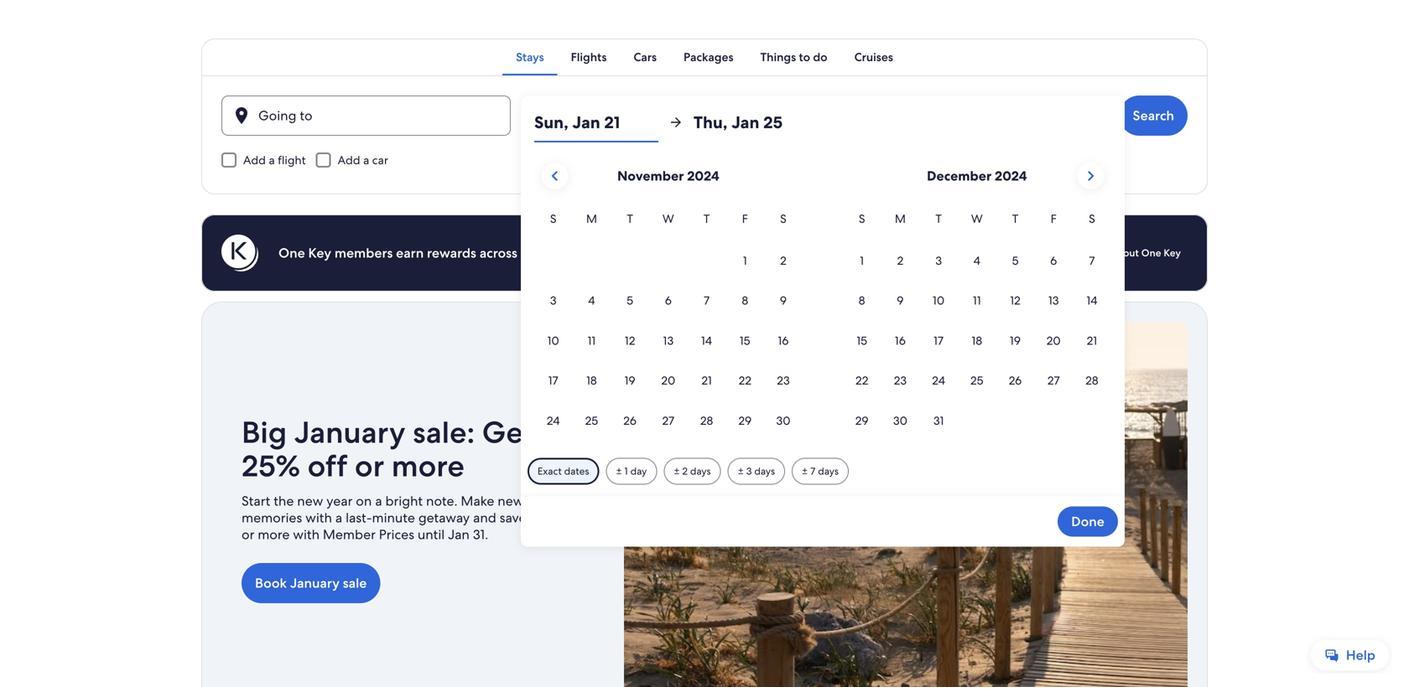 Task type: locate. For each thing, give the bounding box(es) containing it.
4 ± from the left
[[802, 465, 808, 478]]

0 vertical spatial 14 button
[[1073, 282, 1111, 320]]

26 inside 'november 2024' element
[[623, 413, 637, 428]]

8 for second 8 'button'
[[859, 293, 865, 308]]

1 9 from the left
[[780, 293, 787, 308]]

t down december 2024
[[1012, 211, 1018, 226]]

0 vertical spatial 24 button
[[919, 362, 958, 400]]

5 inside december 2024 element
[[1012, 253, 1019, 268]]

note.
[[426, 493, 458, 510]]

8
[[742, 293, 748, 308], [859, 293, 865, 308]]

stays
[[516, 49, 544, 65]]

2 29 from the left
[[855, 413, 869, 428]]

jan left "31."
[[448, 526, 470, 544]]

0 horizontal spatial 1 button
[[726, 242, 764, 280]]

0 horizontal spatial more
[[258, 526, 290, 544]]

0 horizontal spatial 12 button
[[611, 322, 649, 360]]

±
[[616, 465, 622, 478], [674, 465, 680, 478], [738, 465, 744, 478], [802, 465, 808, 478]]

8 inside 'november 2024' element
[[742, 293, 748, 308]]

2 15 from the left
[[857, 333, 867, 348]]

0 vertical spatial 4 button
[[958, 242, 996, 280]]

17 inside 'november 2024' element
[[548, 373, 558, 388]]

1 horizontal spatial 5
[[1012, 253, 1019, 268]]

expedia,
[[521, 244, 574, 262]]

2 horizontal spatial days
[[818, 465, 839, 478]]

26
[[1009, 373, 1022, 388], [623, 413, 637, 428]]

26 for the rightmost '26' button
[[1009, 373, 1022, 388]]

2
[[780, 253, 787, 268], [897, 253, 903, 268], [682, 465, 688, 478]]

29 inside 'november 2024' element
[[738, 413, 752, 428]]

30 button up the ± 3 days
[[764, 402, 803, 440]]

1 vertical spatial 20
[[661, 373, 675, 388]]

1 m from the left
[[586, 211, 597, 226]]

9 button
[[764, 282, 803, 320], [881, 282, 919, 320]]

new right 'make'
[[498, 493, 524, 510]]

day
[[630, 465, 647, 478]]

4 t from the left
[[1012, 211, 1018, 226]]

2 16 from the left
[[895, 333, 906, 348]]

2 w from the left
[[971, 211, 983, 226]]

or
[[355, 447, 384, 486], [242, 526, 254, 544]]

1 vertical spatial 13
[[663, 333, 674, 348]]

4 for topmost 4 button
[[974, 253, 980, 268]]

0 horizontal spatial 30
[[776, 413, 791, 428]]

1 22 button from the left
[[726, 362, 764, 400]]

6 button left learn
[[1034, 242, 1073, 280]]

2 m from the left
[[895, 211, 906, 226]]

prices
[[379, 526, 414, 544]]

25% up the the
[[242, 447, 300, 486]]

± left day
[[616, 465, 622, 478]]

jan inside 'button'
[[572, 112, 600, 133]]

sale:
[[413, 413, 475, 452]]

0 horizontal spatial 20 button
[[649, 362, 687, 400]]

1 horizontal spatial 12 button
[[996, 282, 1034, 320]]

23 button
[[764, 362, 803, 400], [881, 362, 919, 400]]

0 vertical spatial 10
[[933, 293, 945, 308]]

2 f from the left
[[1051, 211, 1057, 226]]

january for book
[[290, 575, 340, 593]]

25% right save
[[530, 510, 555, 527]]

1 2 button from the left
[[764, 242, 803, 280]]

add left the car
[[338, 153, 360, 168]]

1 29 from the left
[[738, 413, 752, 428]]

14 button
[[1073, 282, 1111, 320], [687, 322, 726, 360]]

exact dates
[[537, 465, 589, 478]]

one left members on the left top
[[278, 244, 305, 262]]

1 horizontal spatial 9 button
[[881, 282, 919, 320]]

add a car
[[338, 153, 388, 168]]

2 23 from the left
[[894, 373, 907, 388]]

0 horizontal spatial 19
[[625, 373, 635, 388]]

0 horizontal spatial 22 button
[[726, 362, 764, 400]]

16 inside december 2024 element
[[895, 333, 906, 348]]

6
[[1050, 253, 1057, 268], [665, 293, 672, 308]]

add for add a car
[[338, 153, 360, 168]]

1 horizontal spatial 4
[[974, 253, 980, 268]]

29 button up the ± 3 days
[[726, 402, 764, 440]]

2 1 button from the left
[[843, 242, 881, 280]]

1 vertical spatial 20 button
[[649, 362, 687, 400]]

± for ± 3 days
[[738, 465, 744, 478]]

january
[[294, 413, 406, 452], [290, 575, 340, 593]]

0 horizontal spatial 2024
[[687, 167, 719, 185]]

1 new from the left
[[297, 493, 323, 510]]

1 horizontal spatial 16 button
[[881, 322, 919, 360]]

0 horizontal spatial 6 button
[[649, 282, 687, 320]]

19 button
[[996, 322, 1034, 360], [611, 362, 649, 400]]

or down start
[[242, 526, 254, 544]]

2024 for november 2024
[[687, 167, 719, 185]]

13
[[1048, 293, 1059, 308], [663, 333, 674, 348]]

3 ± from the left
[[738, 465, 744, 478]]

24 right get
[[547, 413, 560, 428]]

0 horizontal spatial 11
[[588, 333, 596, 348]]

1 1 button from the left
[[726, 242, 764, 280]]

2 22 from the left
[[856, 373, 868, 388]]

2024 right november
[[687, 167, 719, 185]]

0 vertical spatial 3 button
[[919, 242, 958, 280]]

31.
[[473, 526, 488, 544]]

1 vertical spatial 12
[[625, 333, 635, 348]]

0 horizontal spatial days
[[690, 465, 711, 478]]

16 button
[[764, 322, 803, 360], [881, 322, 919, 360]]

12
[[1010, 293, 1021, 308], [625, 333, 635, 348]]

± right day
[[674, 465, 680, 478]]

1 horizontal spatial 28 button
[[1073, 362, 1111, 400]]

book january sale
[[255, 575, 367, 593]]

25 inside december 2024 element
[[970, 373, 983, 388]]

6 button down vrbo
[[649, 282, 687, 320]]

0 horizontal spatial 5
[[627, 293, 633, 308]]

25 button up dates on the bottom of the page
[[572, 402, 611, 440]]

3 days from the left
[[818, 465, 839, 478]]

1 30 button from the left
[[764, 402, 803, 440]]

0 vertical spatial 27 button
[[1034, 362, 1073, 400]]

2 9 button from the left
[[881, 282, 919, 320]]

1 vertical spatial 24 button
[[534, 402, 572, 440]]

1 horizontal spatial 11 button
[[958, 282, 996, 320]]

january left sale
[[290, 575, 340, 593]]

learn about one key link
[[1077, 240, 1188, 267]]

0 horizontal spatial 11 button
[[572, 322, 611, 360]]

20 button inside 'november 2024' element
[[649, 362, 687, 400]]

1 vertical spatial 5
[[627, 293, 633, 308]]

23 inside 'november 2024' element
[[777, 373, 790, 388]]

30 button left 31
[[881, 402, 919, 440]]

jan
[[572, 112, 600, 133], [731, 112, 759, 133], [558, 114, 579, 131], [607, 114, 628, 131], [448, 526, 470, 544]]

2 horizontal spatial 3
[[935, 253, 942, 268]]

0 horizontal spatial 16
[[778, 333, 789, 348]]

2 8 from the left
[[859, 293, 865, 308]]

27 inside december 2024 element
[[1047, 373, 1060, 388]]

earn
[[396, 244, 424, 262]]

2024
[[687, 167, 719, 185], [995, 167, 1027, 185]]

12 inside 'november 2024' element
[[625, 333, 635, 348]]

with down the the
[[293, 526, 320, 544]]

application
[[534, 156, 1111, 442]]

january for big
[[294, 413, 406, 452]]

0 vertical spatial 5
[[1012, 253, 1019, 268]]

1 horizontal spatial 7 button
[[1073, 242, 1111, 280]]

packages
[[684, 49, 733, 65]]

2 ± from the left
[[674, 465, 680, 478]]

2 2 button from the left
[[881, 242, 919, 280]]

9 inside 'november 2024' element
[[780, 293, 787, 308]]

1 horizontal spatial and
[[653, 244, 677, 262]]

a left flight
[[269, 153, 275, 168]]

w down november 2024
[[663, 211, 674, 226]]

1 vertical spatial january
[[290, 575, 340, 593]]

done button
[[1058, 507, 1118, 537]]

get
[[482, 413, 534, 452]]

0 vertical spatial 13
[[1048, 293, 1059, 308]]

1 horizontal spatial 13
[[1048, 293, 1059, 308]]

24 button right get
[[534, 402, 572, 440]]

1 horizontal spatial 19
[[1010, 333, 1021, 348]]

0 horizontal spatial 15
[[740, 333, 750, 348]]

f inside december 2024 element
[[1051, 211, 1057, 226]]

1 vertical spatial 17
[[548, 373, 558, 388]]

7
[[1089, 253, 1095, 268], [704, 293, 710, 308], [810, 465, 815, 478]]

14
[[1087, 293, 1097, 308], [701, 333, 712, 348]]

1 f from the left
[[742, 211, 748, 226]]

days for ± 7 days
[[818, 465, 839, 478]]

27 inside 'november 2024' element
[[662, 413, 674, 428]]

18 inside december 2024 element
[[972, 333, 982, 348]]

and left save
[[473, 510, 496, 527]]

jan inside big january sale: get 25% off or more start the new year on a bright note. make new memories with a last-minute getaway and save 25% or more with member prices until jan 31.
[[448, 526, 470, 544]]

getaway
[[418, 510, 470, 527]]

0 vertical spatial 18 button
[[958, 322, 996, 360]]

1 vertical spatial 26 button
[[611, 402, 649, 440]]

days for ± 3 days
[[754, 465, 775, 478]]

0 horizontal spatial 24
[[547, 413, 560, 428]]

24 up 31
[[932, 373, 945, 388]]

10 inside december 2024 element
[[933, 293, 945, 308]]

2024 right december
[[995, 167, 1027, 185]]

1 horizontal spatial 4 button
[[958, 242, 996, 280]]

1 horizontal spatial 5 button
[[996, 242, 1034, 280]]

one right about
[[1141, 247, 1161, 260]]

0 vertical spatial 7 button
[[1073, 242, 1111, 280]]

28 for leftmost 28 button
[[700, 413, 713, 428]]

m for november 2024
[[586, 211, 597, 226]]

± right ± 2 days
[[738, 465, 744, 478]]

w for november
[[663, 211, 674, 226]]

1 days from the left
[[690, 465, 711, 478]]

1 ± from the left
[[616, 465, 622, 478]]

1 horizontal spatial 24
[[932, 373, 945, 388]]

days for ± 2 days
[[690, 465, 711, 478]]

11 button
[[958, 282, 996, 320], [572, 322, 611, 360]]

add left flight
[[243, 153, 266, 168]]

2 days from the left
[[754, 465, 775, 478]]

1 16 from the left
[[778, 333, 789, 348]]

21 inside jan 21 - jan 25 button
[[582, 114, 594, 131]]

23 inside december 2024 element
[[894, 373, 907, 388]]

0 vertical spatial 18
[[972, 333, 982, 348]]

6 inside 'november 2024' element
[[665, 293, 672, 308]]

17 inside december 2024 element
[[934, 333, 944, 348]]

1 23 button from the left
[[764, 362, 803, 400]]

1 8 from the left
[[742, 293, 748, 308]]

tab list
[[201, 39, 1208, 75]]

1 horizontal spatial 17
[[934, 333, 944, 348]]

0 horizontal spatial 18 button
[[572, 362, 611, 400]]

vrbo
[[680, 244, 710, 262]]

t up hotels.com,
[[627, 211, 633, 226]]

1 30 from the left
[[776, 413, 791, 428]]

1 w from the left
[[663, 211, 674, 226]]

things to do
[[760, 49, 828, 65]]

2 30 from the left
[[893, 413, 907, 428]]

1 9 button from the left
[[764, 282, 803, 320]]

0 horizontal spatial 3
[[550, 293, 557, 308]]

0 horizontal spatial 7
[[704, 293, 710, 308]]

16
[[778, 333, 789, 348], [895, 333, 906, 348]]

13 inside december 2024 element
[[1048, 293, 1059, 308]]

0 horizontal spatial 2 button
[[764, 242, 803, 280]]

0 horizontal spatial 23 button
[[764, 362, 803, 400]]

18 button
[[958, 322, 996, 360], [572, 362, 611, 400]]

days left the ± 3 days
[[690, 465, 711, 478]]

5 down hotels.com,
[[627, 293, 633, 308]]

w inside 'november 2024' element
[[663, 211, 674, 226]]

0 horizontal spatial 28
[[700, 413, 713, 428]]

31
[[933, 413, 944, 428]]

0 horizontal spatial add
[[243, 153, 266, 168]]

0 horizontal spatial 28 button
[[687, 402, 726, 440]]

23 for 1st 23 button from the right
[[894, 373, 907, 388]]

1 vertical spatial 18
[[586, 373, 597, 388]]

and left vrbo
[[653, 244, 677, 262]]

29 inside december 2024 element
[[855, 413, 869, 428]]

things
[[760, 49, 796, 65]]

1 2024 from the left
[[687, 167, 719, 185]]

± for ± 1 day
[[616, 465, 622, 478]]

a
[[269, 153, 275, 168], [363, 153, 369, 168], [375, 493, 382, 510], [335, 510, 342, 527]]

1 for december 2024
[[860, 253, 864, 268]]

book
[[255, 575, 287, 593]]

0 vertical spatial 20
[[1047, 333, 1061, 348]]

and
[[653, 244, 677, 262], [473, 510, 496, 527]]

± 1 day
[[616, 465, 647, 478]]

2 9 from the left
[[897, 293, 904, 308]]

20
[[1047, 333, 1061, 348], [661, 373, 675, 388]]

20 button inside december 2024 element
[[1034, 322, 1073, 360]]

0 vertical spatial 26 button
[[996, 362, 1034, 400]]

5 button down hotels.com,
[[611, 282, 649, 320]]

7 left about
[[1089, 253, 1095, 268]]

27
[[1047, 373, 1060, 388], [662, 413, 674, 428]]

days left ± 7 days
[[754, 465, 775, 478]]

the
[[274, 493, 294, 510]]

24 for the topmost 24 button
[[932, 373, 945, 388]]

t up vrbo
[[704, 211, 710, 226]]

11 inside 'november 2024' element
[[588, 333, 596, 348]]

a right the on
[[375, 493, 382, 510]]

2 button for december 2024
[[881, 242, 919, 280]]

2 button for november 2024
[[764, 242, 803, 280]]

1 horizontal spatial 25 button
[[958, 362, 996, 400]]

1 add from the left
[[243, 153, 266, 168]]

24 button up '31' button
[[919, 362, 958, 400]]

28 inside december 2024 element
[[1086, 373, 1098, 388]]

last-
[[346, 510, 372, 527]]

2 for december 2024
[[897, 253, 903, 268]]

28 inside 'november 2024' element
[[700, 413, 713, 428]]

1 vertical spatial 24
[[547, 413, 560, 428]]

january up the year
[[294, 413, 406, 452]]

2 2024 from the left
[[995, 167, 1027, 185]]

more
[[392, 447, 465, 486], [258, 526, 290, 544]]

jan right sun,
[[572, 112, 600, 133]]

29 left 31
[[855, 413, 869, 428]]

5 button
[[996, 242, 1034, 280], [611, 282, 649, 320]]

29 up the ± 3 days
[[738, 413, 752, 428]]

add
[[243, 153, 266, 168], [338, 153, 360, 168]]

0 horizontal spatial 9
[[780, 293, 787, 308]]

1 button
[[726, 242, 764, 280], [843, 242, 881, 280]]

w down december 2024
[[971, 211, 983, 226]]

26 inside december 2024 element
[[1009, 373, 1022, 388]]

15 inside december 2024 element
[[857, 333, 867, 348]]

1 horizontal spatial 11
[[973, 293, 981, 308]]

1 horizontal spatial 2024
[[995, 167, 1027, 185]]

10 button
[[919, 282, 958, 320], [534, 322, 572, 360]]

f inside 'november 2024' element
[[742, 211, 748, 226]]

24
[[932, 373, 945, 388], [547, 413, 560, 428]]

21 inside sun, jan 21 'button'
[[604, 112, 620, 133]]

january inside book january sale link
[[290, 575, 340, 593]]

11
[[973, 293, 981, 308], [588, 333, 596, 348]]

15 button
[[726, 322, 764, 360], [843, 322, 881, 360]]

december
[[927, 167, 992, 185]]

13 inside 'november 2024' element
[[663, 333, 674, 348]]

23 for second 23 button from the right
[[777, 373, 790, 388]]

thu, jan 25 button
[[693, 102, 818, 143]]

1 horizontal spatial 23 button
[[881, 362, 919, 400]]

search
[[1133, 107, 1174, 125]]

key right about
[[1164, 247, 1181, 260]]

1 23 from the left
[[777, 373, 790, 388]]

0 horizontal spatial or
[[242, 526, 254, 544]]

4 for the bottommost 4 button
[[588, 293, 595, 308]]

0 horizontal spatial 12
[[625, 333, 635, 348]]

november 2024 element
[[534, 210, 803, 442]]

7 button left about
[[1073, 242, 1111, 280]]

1 horizontal spatial 8 button
[[843, 282, 881, 320]]

january inside big january sale: get 25% off or more start the new year on a bright note. make new memories with a last-minute getaway and save 25% or more with member prices until jan 31.
[[294, 413, 406, 452]]

8 for first 8 'button'
[[742, 293, 748, 308]]

1 15 from the left
[[740, 333, 750, 348]]

more up note.
[[392, 447, 465, 486]]

on
[[356, 493, 372, 510]]

1 vertical spatial 17 button
[[534, 362, 572, 400]]

3
[[935, 253, 942, 268], [550, 293, 557, 308], [746, 465, 752, 478]]

11 inside december 2024 element
[[973, 293, 981, 308]]

25 button up '31' button
[[958, 362, 996, 400]]

with
[[305, 510, 332, 527], [293, 526, 320, 544]]

26 for bottommost '26' button
[[623, 413, 637, 428]]

0 vertical spatial 27
[[1047, 373, 1060, 388]]

14 inside december 2024 element
[[1087, 293, 1097, 308]]

20 button
[[1034, 322, 1073, 360], [649, 362, 687, 400]]

f
[[742, 211, 748, 226], [1051, 211, 1057, 226]]

tab list containing stays
[[201, 39, 1208, 75]]

2 s from the left
[[780, 211, 787, 226]]

or up the on
[[355, 447, 384, 486]]

new right the the
[[297, 493, 323, 510]]

1 vertical spatial 4
[[588, 293, 595, 308]]

1 22 from the left
[[739, 373, 751, 388]]

1 horizontal spatial 30 button
[[881, 402, 919, 440]]

14 inside 'november 2024' element
[[701, 333, 712, 348]]

19 button inside december 2024 element
[[996, 322, 1034, 360]]

1 vertical spatial 6 button
[[649, 282, 687, 320]]

2 16 button from the left
[[881, 322, 919, 360]]

30 inside december 2024 element
[[893, 413, 907, 428]]

1 vertical spatial 12 button
[[611, 322, 649, 360]]

22 button
[[726, 362, 764, 400], [843, 362, 881, 400]]

0 horizontal spatial 21 button
[[687, 362, 726, 400]]

1 horizontal spatial 9
[[897, 293, 904, 308]]

more down the the
[[258, 526, 290, 544]]

0 horizontal spatial 9 button
[[764, 282, 803, 320]]

1 horizontal spatial 29 button
[[843, 402, 881, 440]]

key left members on the left top
[[308, 244, 331, 262]]

1 inside 'november 2024' element
[[743, 253, 747, 268]]

3 s from the left
[[859, 211, 865, 226]]

7 down vrbo
[[704, 293, 710, 308]]

1 button for december 2024
[[843, 242, 881, 280]]

0 vertical spatial 10 button
[[919, 282, 958, 320]]

25 inside 'november 2024' element
[[585, 413, 598, 428]]

7 right the ± 3 days
[[810, 465, 815, 478]]

6 button
[[1034, 242, 1073, 280], [649, 282, 687, 320]]

1 8 button from the left
[[726, 282, 764, 320]]

18
[[972, 333, 982, 348], [586, 373, 597, 388]]

1 vertical spatial 10 button
[[534, 322, 572, 360]]

one key members earn rewards across expedia, hotels.com, and vrbo
[[278, 244, 710, 262]]

t down december
[[935, 211, 942, 226]]

1 inside december 2024 element
[[860, 253, 864, 268]]

8 inside december 2024 element
[[859, 293, 865, 308]]

sun, jan 21
[[534, 112, 620, 133]]

1 horizontal spatial one
[[1141, 247, 1161, 260]]

5 button left learn
[[996, 242, 1034, 280]]

w inside december 2024 element
[[971, 211, 983, 226]]

until
[[418, 526, 445, 544]]

about
[[1112, 247, 1139, 260]]

21 inside 'november 2024' element
[[701, 373, 712, 388]]

18 for the right the 18 button
[[972, 333, 982, 348]]

2 30 button from the left
[[881, 402, 919, 440]]

2 29 button from the left
[[843, 402, 881, 440]]

2 add from the left
[[338, 153, 360, 168]]

29 button
[[726, 402, 764, 440], [843, 402, 881, 440]]

0 vertical spatial 5 button
[[996, 242, 1034, 280]]

4
[[974, 253, 980, 268], [588, 293, 595, 308]]

12 button
[[996, 282, 1034, 320], [611, 322, 649, 360]]

30
[[776, 413, 791, 428], [893, 413, 907, 428]]

5 button inside 'november 2024' element
[[611, 282, 649, 320]]

7 button down vrbo
[[687, 282, 726, 320]]

next month image
[[1081, 166, 1101, 186]]

2 button
[[764, 242, 803, 280], [881, 242, 919, 280]]

29 button left 31
[[843, 402, 881, 440]]

days right the ± 3 days
[[818, 465, 839, 478]]

5 left learn
[[1012, 253, 1019, 268]]

0 vertical spatial 12
[[1010, 293, 1021, 308]]

0 horizontal spatial 27
[[662, 413, 674, 428]]

± right the ± 3 days
[[802, 465, 808, 478]]

2024 for december 2024
[[995, 167, 1027, 185]]

5
[[1012, 253, 1019, 268], [627, 293, 633, 308]]

18 inside 'november 2024' element
[[586, 373, 597, 388]]

0 horizontal spatial 30 button
[[764, 402, 803, 440]]



Task type: describe. For each thing, give the bounding box(es) containing it.
1 vertical spatial 11 button
[[572, 322, 611, 360]]

0 horizontal spatial 1
[[624, 465, 628, 478]]

0 horizontal spatial 27 button
[[649, 402, 687, 440]]

1 horizontal spatial 18 button
[[958, 322, 996, 360]]

directional image
[[668, 115, 683, 130]]

1 vertical spatial more
[[258, 526, 290, 544]]

0 vertical spatial or
[[355, 447, 384, 486]]

add a flight
[[243, 153, 306, 168]]

flights
[[571, 49, 607, 65]]

to
[[799, 49, 810, 65]]

2 new from the left
[[498, 493, 524, 510]]

1 vertical spatial or
[[242, 526, 254, 544]]

6 inside december 2024 element
[[1050, 253, 1057, 268]]

december 2024
[[927, 167, 1027, 185]]

big january sale: get 25% off or more start the new year on a bright note. make new memories with a last-minute getaway and save 25% or more with member prices until jan 31.
[[242, 413, 555, 544]]

27 for the left 27 button
[[662, 413, 674, 428]]

0 vertical spatial and
[[653, 244, 677, 262]]

member
[[323, 526, 376, 544]]

1 horizontal spatial 27 button
[[1034, 362, 1073, 400]]

1 horizontal spatial 3
[[746, 465, 752, 478]]

1 vertical spatial 25 button
[[572, 402, 611, 440]]

28 for the top 28 button
[[1086, 373, 1098, 388]]

things to do link
[[747, 39, 841, 75]]

1 vertical spatial 18 button
[[572, 362, 611, 400]]

jan right thu,
[[731, 112, 759, 133]]

cruises link
[[841, 39, 907, 75]]

f for december 2024
[[1051, 211, 1057, 226]]

do
[[813, 49, 828, 65]]

1 vertical spatial 13 button
[[649, 322, 687, 360]]

minute
[[372, 510, 415, 527]]

27 for the rightmost 27 button
[[1047, 373, 1060, 388]]

november 2024
[[617, 167, 719, 185]]

± 3 days
[[738, 465, 775, 478]]

hotels.com,
[[577, 244, 650, 262]]

jan right - at the left
[[607, 114, 628, 131]]

7 inside 'november 2024' element
[[704, 293, 710, 308]]

0 vertical spatial more
[[392, 447, 465, 486]]

1 vertical spatial 14 button
[[687, 322, 726, 360]]

1 horizontal spatial 26 button
[[996, 362, 1034, 400]]

make
[[461, 493, 494, 510]]

5 inside 'november 2024' element
[[627, 293, 633, 308]]

m for december 2024
[[895, 211, 906, 226]]

0 horizontal spatial 24 button
[[534, 402, 572, 440]]

0 vertical spatial 25 button
[[958, 362, 996, 400]]

0 horizontal spatial one
[[278, 244, 305, 262]]

cars link
[[620, 39, 670, 75]]

1 horizontal spatial 14 button
[[1073, 282, 1111, 320]]

21 inside december 2024 element
[[1087, 333, 1097, 348]]

0 vertical spatial 12 button
[[996, 282, 1034, 320]]

1 horizontal spatial 21 button
[[1073, 322, 1111, 360]]

1 29 button from the left
[[726, 402, 764, 440]]

0 vertical spatial 25%
[[242, 447, 300, 486]]

and inside big january sale: get 25% off or more start the new year on a bright note. make new memories with a last-minute getaway and save 25% or more with member prices until jan 31.
[[473, 510, 496, 527]]

4 s from the left
[[1089, 211, 1095, 226]]

1 t from the left
[[627, 211, 633, 226]]

cruises
[[854, 49, 893, 65]]

w for december
[[971, 211, 983, 226]]

save
[[500, 510, 526, 527]]

17 for right 17 button
[[934, 333, 944, 348]]

flights link
[[557, 39, 620, 75]]

24 for the leftmost 24 button
[[547, 413, 560, 428]]

18 for bottom the 18 button
[[586, 373, 597, 388]]

2 22 button from the left
[[843, 362, 881, 400]]

exact
[[537, 465, 562, 478]]

across
[[480, 244, 517, 262]]

-
[[598, 114, 603, 131]]

packages link
[[670, 39, 747, 75]]

3 inside 'november 2024' element
[[550, 293, 557, 308]]

11 for the topmost 11 button
[[973, 293, 981, 308]]

2 23 button from the left
[[881, 362, 919, 400]]

12 inside december 2024 element
[[1010, 293, 1021, 308]]

2 vertical spatial 7
[[810, 465, 815, 478]]

jan 21 - jan 25 button
[[521, 96, 810, 136]]

0 horizontal spatial 7 button
[[687, 282, 726, 320]]

0 vertical spatial 6 button
[[1034, 242, 1073, 280]]

1 for november 2024
[[743, 253, 747, 268]]

members
[[334, 244, 393, 262]]

1 15 button from the left
[[726, 322, 764, 360]]

big
[[242, 413, 287, 452]]

thu,
[[693, 112, 728, 133]]

a left the car
[[363, 153, 369, 168]]

22 inside december 2024 element
[[856, 373, 868, 388]]

off
[[307, 447, 348, 486]]

jan left - at the left
[[558, 114, 579, 131]]

1 horizontal spatial 17 button
[[919, 322, 958, 360]]

19 inside december 2024 element
[[1010, 333, 1021, 348]]

december 2024 element
[[843, 210, 1111, 442]]

0 horizontal spatial 10 button
[[534, 322, 572, 360]]

19 button inside 'november 2024' element
[[611, 362, 649, 400]]

1 horizontal spatial key
[[1164, 247, 1181, 260]]

sale
[[343, 575, 367, 593]]

0 vertical spatial 28 button
[[1073, 362, 1111, 400]]

1 horizontal spatial 25%
[[530, 510, 555, 527]]

start
[[242, 493, 270, 510]]

15 inside 'november 2024' element
[[740, 333, 750, 348]]

1 horizontal spatial 20
[[1047, 333, 1061, 348]]

19 inside 'november 2024' element
[[625, 373, 635, 388]]

a left last-
[[335, 510, 342, 527]]

thu, jan 25
[[693, 112, 783, 133]]

with right the the
[[305, 510, 332, 527]]

previous month image
[[545, 166, 565, 186]]

0 horizontal spatial key
[[308, 244, 331, 262]]

rewards
[[427, 244, 476, 262]]

1 16 button from the left
[[764, 322, 803, 360]]

add for add a flight
[[243, 153, 266, 168]]

dates
[[564, 465, 589, 478]]

3 inside december 2024 element
[[935, 253, 942, 268]]

application containing november 2024
[[534, 156, 1111, 442]]

learn
[[1084, 247, 1109, 260]]

jan 21 - jan 25
[[558, 114, 646, 131]]

year
[[326, 493, 353, 510]]

november
[[617, 167, 684, 185]]

30 inside 'november 2024' element
[[776, 413, 791, 428]]

stays link
[[502, 39, 557, 75]]

cars
[[634, 49, 657, 65]]

flight
[[278, 153, 306, 168]]

done
[[1071, 513, 1104, 531]]

17 for bottommost 17 button
[[548, 373, 558, 388]]

2 8 button from the left
[[843, 282, 881, 320]]

1 horizontal spatial 13 button
[[1034, 282, 1073, 320]]

1 button for november 2024
[[726, 242, 764, 280]]

learn about one key
[[1084, 247, 1181, 260]]

22 inside 'november 2024' element
[[739, 373, 751, 388]]

0 vertical spatial 11 button
[[958, 282, 996, 320]]

± 7 days
[[802, 465, 839, 478]]

31 button
[[919, 402, 958, 440]]

2 15 button from the left
[[843, 322, 881, 360]]

1 s from the left
[[550, 211, 556, 226]]

book january sale link
[[242, 564, 380, 604]]

1 vertical spatial 4 button
[[572, 282, 611, 320]]

± for ± 7 days
[[802, 465, 808, 478]]

10 inside 'november 2024' element
[[547, 333, 559, 348]]

16 inside 'november 2024' element
[[778, 333, 789, 348]]

9 inside december 2024 element
[[897, 293, 904, 308]]

bright
[[385, 493, 423, 510]]

0 horizontal spatial 3 button
[[534, 282, 572, 320]]

3 t from the left
[[935, 211, 942, 226]]

2 for november 2024
[[780, 253, 787, 268]]

0 horizontal spatial 20
[[661, 373, 675, 388]]

7 inside december 2024 element
[[1089, 253, 1095, 268]]

f for november 2024
[[742, 211, 748, 226]]

sun,
[[534, 112, 568, 133]]

search button
[[1119, 96, 1188, 136]]

sun, jan 21 button
[[534, 102, 658, 143]]

± for ± 2 days
[[674, 465, 680, 478]]

memories
[[242, 510, 302, 527]]

± 2 days
[[674, 465, 711, 478]]

11 for the bottom 11 button
[[588, 333, 596, 348]]

2 t from the left
[[704, 211, 710, 226]]

car
[[372, 153, 388, 168]]

0 horizontal spatial 2
[[682, 465, 688, 478]]



Task type: vqa. For each thing, say whether or not it's contained in the screenshot.


